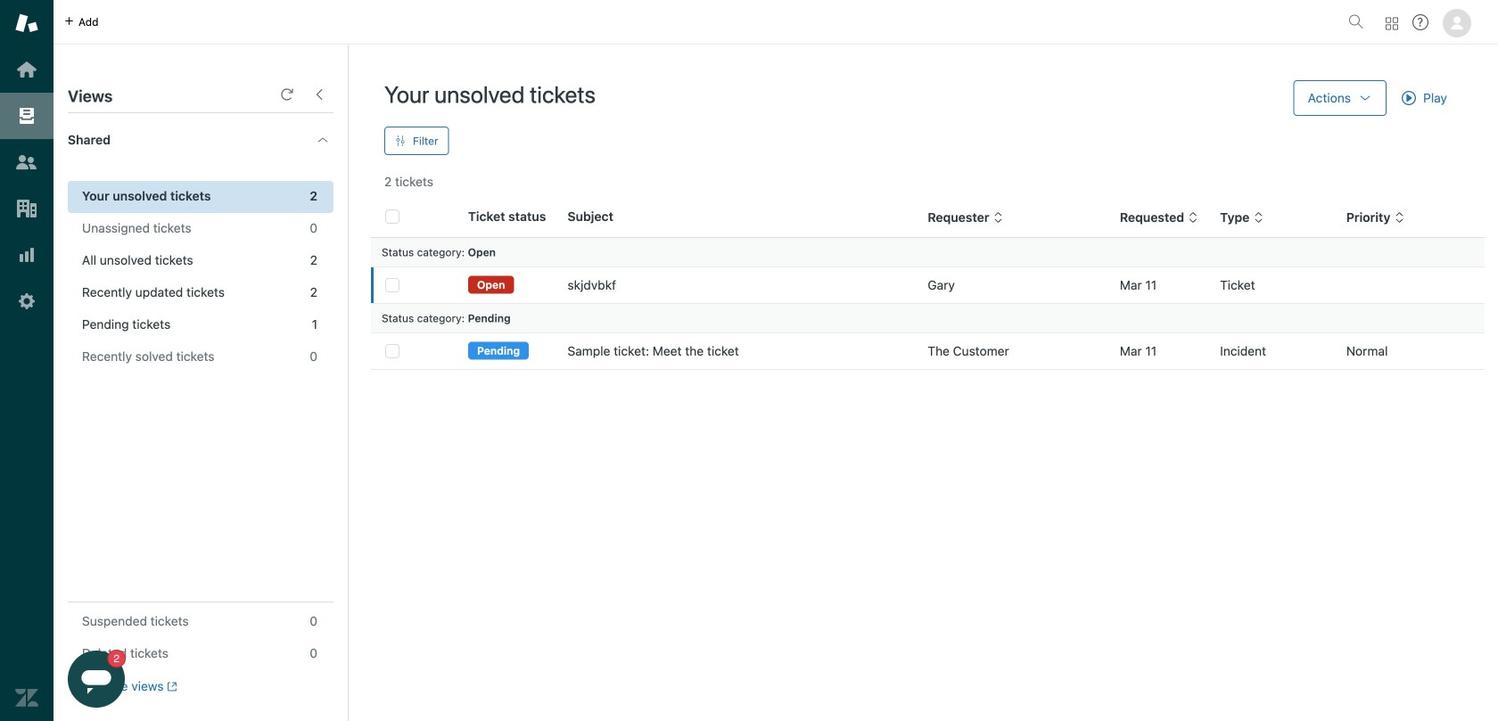 Task type: locate. For each thing, give the bounding box(es) containing it.
views image
[[15, 104, 38, 128]]

2 row from the top
[[371, 333, 1485, 370]]

zendesk image
[[15, 687, 38, 710]]

reporting image
[[15, 243, 38, 267]]

opens in a new tab image
[[164, 682, 177, 692]]

0 vertical spatial row
[[371, 267, 1485, 304]]

hide panel views image
[[312, 87, 326, 102]]

organizations image
[[15, 197, 38, 220]]

row
[[371, 267, 1485, 304], [371, 333, 1485, 370]]

heading
[[54, 113, 348, 167]]

1 vertical spatial row
[[371, 333, 1485, 370]]

get started image
[[15, 58, 38, 81]]

admin image
[[15, 290, 38, 313]]



Task type: describe. For each thing, give the bounding box(es) containing it.
refresh views pane image
[[280, 87, 294, 102]]

zendesk support image
[[15, 12, 38, 35]]

main element
[[0, 0, 54, 721]]

get help image
[[1413, 14, 1429, 30]]

zendesk products image
[[1386, 17, 1398, 30]]

1 row from the top
[[371, 267, 1485, 304]]

customers image
[[15, 151, 38, 174]]



Task type: vqa. For each thing, say whether or not it's contained in the screenshot.
row
yes



